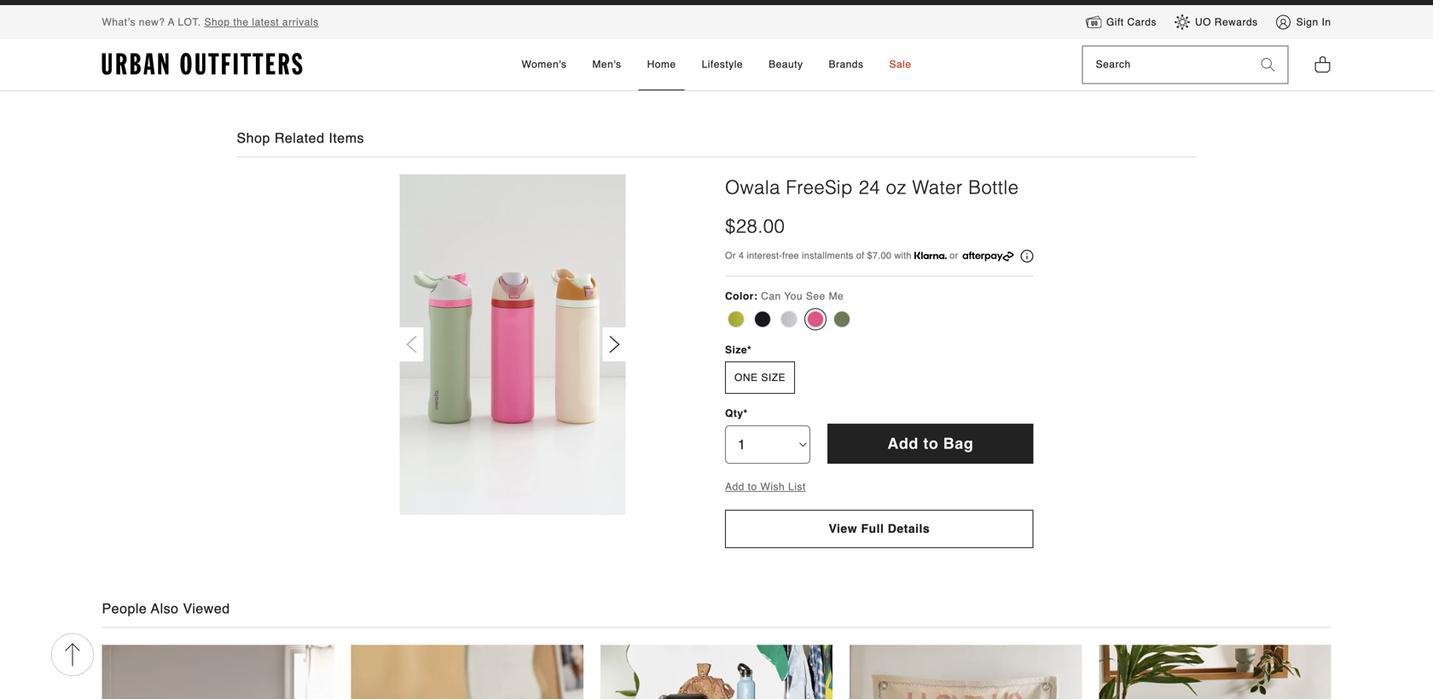 Task type: locate. For each thing, give the bounding box(es) containing it.
bag
[[943, 435, 974, 452]]

see
[[806, 291, 826, 303]]

lot.
[[178, 16, 201, 28]]

shop
[[204, 16, 230, 28], [237, 130, 270, 146]]

klarna image
[[914, 252, 947, 259]]

shop related items
[[237, 130, 364, 146]]

size
[[761, 372, 786, 384]]

installments
[[802, 250, 854, 261]]

0 horizontal spatial add
[[725, 481, 745, 493]]

add to wish list
[[725, 481, 806, 493]]

add to wish list button
[[725, 481, 806, 493]]

latest
[[252, 16, 279, 28]]

1 vertical spatial to
[[748, 481, 757, 493]]

shop left the
[[204, 16, 230, 28]]

a
[[168, 16, 175, 28]]

arrivals
[[282, 16, 319, 28]]

bottle
[[969, 177, 1019, 198]]

gift cards
[[1106, 16, 1157, 28]]

1 vertical spatial shop
[[237, 130, 270, 146]]

shop left related on the top left
[[237, 130, 270, 146]]

1 vertical spatial add
[[725, 481, 745, 493]]

shoe storage cabinet image
[[600, 645, 833, 700]]

main navigation element
[[368, 39, 1065, 91]]

sale
[[889, 58, 912, 70]]

can you see me image
[[807, 311, 824, 328]]

add inside button
[[888, 435, 919, 452]]

gift
[[1106, 16, 1124, 28]]

juniper swivel stash box image
[[351, 645, 583, 700]]

None search field
[[1083, 47, 1249, 83]]

to left the wish
[[748, 481, 757, 493]]

color: can you see me
[[725, 291, 844, 303]]

details
[[888, 522, 930, 536]]

vinyl record storage shelf image
[[1099, 645, 1331, 700]]

you
[[784, 291, 803, 303]]

1 horizontal spatial add
[[888, 435, 919, 452]]

beauty
[[769, 58, 803, 70]]

original price: $28.00 element
[[725, 213, 785, 240]]

can
[[761, 291, 781, 303]]

add to bag button
[[828, 424, 1034, 464]]

0 vertical spatial add
[[888, 435, 919, 452]]

add left the wish
[[725, 481, 745, 493]]

owala freesip 24 oz water bottle
[[725, 177, 1019, 198]]

to for wish
[[748, 481, 757, 493]]

search image
[[1261, 58, 1275, 72]]

owala
[[725, 177, 780, 198]]

size
[[725, 344, 747, 356]]

rewards
[[1215, 16, 1258, 28]]

add
[[888, 435, 919, 452], [725, 481, 745, 493]]

0 horizontal spatial shop
[[204, 16, 230, 28]]

24
[[859, 177, 880, 198]]

wish
[[761, 481, 785, 493]]

gift cards link
[[1085, 14, 1157, 31]]

to left bag
[[923, 435, 939, 452]]

0 vertical spatial to
[[923, 435, 939, 452]]

to
[[923, 435, 939, 452], [748, 481, 757, 493]]

or 4 interest-free installments of $7.00 with
[[725, 250, 914, 261]]

items
[[329, 130, 364, 146]]

to for bag
[[923, 435, 939, 452]]

the
[[233, 16, 249, 28]]

of
[[856, 250, 864, 261]]

to inside button
[[923, 435, 939, 452]]

or button
[[914, 248, 1034, 263]]

1 horizontal spatial to
[[923, 435, 939, 452]]

list
[[788, 481, 806, 493]]

0 horizontal spatial to
[[748, 481, 757, 493]]

view full details link
[[725, 510, 1034, 549]]

i love us embroidered tapestry image
[[850, 645, 1082, 700]]

home
[[647, 58, 676, 70]]

viewed
[[183, 601, 230, 617]]

women's link
[[513, 39, 575, 91]]

add left bag
[[888, 435, 919, 452]]

urban outfitters image
[[102, 53, 302, 75]]



Task type: vqa. For each thing, say whether or not it's contained in the screenshot.
the bottommost 5 STARS element
no



Task type: describe. For each thing, give the bounding box(es) containing it.
people also viewed
[[102, 601, 230, 617]]

uo
[[1195, 16, 1211, 28]]

maggie boho tufted comforter image
[[102, 645, 334, 700]]

what's new? a lot. shop the latest arrivals
[[102, 16, 319, 28]]

in
[[1322, 16, 1331, 28]]

afterpay image
[[963, 252, 1014, 261]]

night safari image
[[754, 311, 771, 328]]

my shopping bag image
[[1314, 55, 1331, 74]]

or
[[725, 250, 736, 261]]

with
[[894, 250, 912, 261]]

one
[[735, 372, 758, 384]]

$28.00
[[725, 216, 785, 237]]

lifestyle link
[[693, 39, 752, 91]]

color:
[[725, 291, 758, 303]]

interest-
[[747, 250, 782, 261]]

people
[[102, 601, 147, 617]]

add for add to bag
[[888, 435, 919, 452]]

or
[[950, 250, 958, 261]]

what's
[[102, 16, 136, 28]]

lifestyle
[[702, 58, 743, 70]]

men's link
[[584, 39, 630, 91]]

one size
[[735, 372, 786, 384]]

Search text field
[[1083, 47, 1249, 83]]

related
[[275, 130, 325, 146]]

women's
[[522, 58, 567, 70]]

home link
[[639, 39, 685, 91]]

sign in button
[[1275, 14, 1331, 31]]

neosage image
[[833, 311, 851, 328]]

4
[[739, 250, 744, 261]]

full
[[861, 522, 884, 536]]

freesip
[[786, 177, 853, 198]]

men's
[[592, 58, 622, 70]]

qty
[[725, 408, 743, 420]]

oz
[[886, 177, 907, 198]]

owala uo exclusive freesip 24 oz water bottle #5 image
[[442, 0, 781, 76]]

add for add to wish list
[[725, 481, 745, 493]]

free
[[782, 250, 799, 261]]

add to bag
[[888, 435, 974, 452]]

view full details
[[829, 522, 930, 536]]

sign
[[1296, 16, 1319, 28]]

also
[[151, 601, 179, 617]]

beauty link
[[760, 39, 812, 91]]

sale link
[[881, 39, 920, 91]]

cards
[[1127, 16, 1157, 28]]

$7.00
[[867, 250, 892, 261]]

new?
[[139, 16, 165, 28]]

water
[[912, 177, 963, 198]]

uo rewards
[[1195, 16, 1258, 28]]

0 vertical spatial shop
[[204, 16, 230, 28]]

uo rewards link
[[1174, 14, 1258, 31]]

owala uo exclusive freesip 24 oz water bottle #4 image
[[94, 0, 433, 76]]

candy coated image
[[781, 311, 798, 328]]

view
[[829, 522, 857, 536]]

brands link
[[820, 39, 872, 91]]

me
[[829, 291, 844, 303]]

brands
[[829, 58, 864, 70]]

sign in
[[1296, 16, 1331, 28]]

1 horizontal spatial shop
[[237, 130, 270, 146]]

shop the latest arrivals link
[[204, 16, 319, 28]]

lemon limeade image
[[728, 311, 745, 328]]



